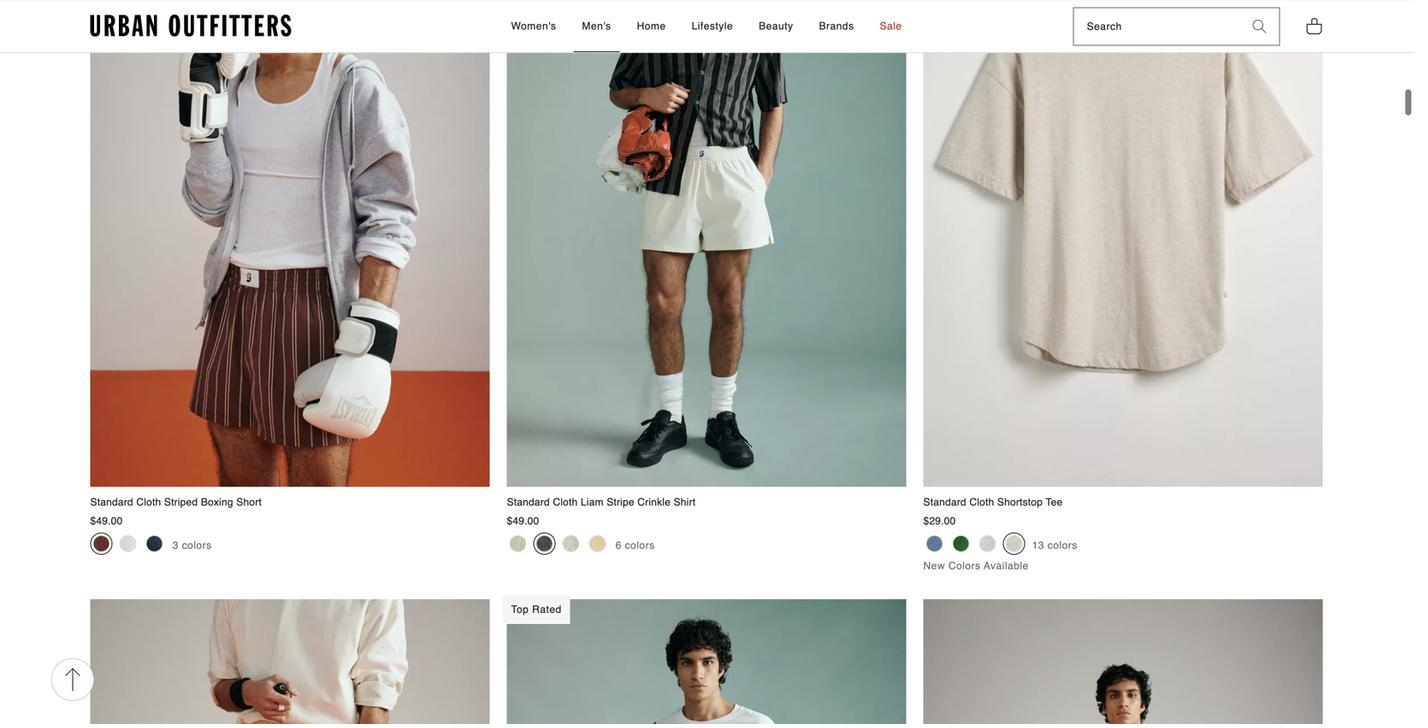 Task type: describe. For each thing, give the bounding box(es) containing it.
original price: $29.00 element
[[924, 515, 956, 527]]

tee
[[1046, 497, 1063, 509]]

standard cloth seamed cargo pant image
[[507, 600, 907, 725]]

search image
[[1253, 20, 1267, 34]]

home
[[637, 20, 666, 32]]

short
[[236, 497, 262, 509]]

black stripe image
[[146, 536, 163, 553]]

cloth for liam
[[553, 497, 578, 509]]

beauty link
[[751, 1, 802, 52]]

sale link
[[872, 1, 911, 52]]

13
[[1032, 540, 1045, 552]]

3 colors
[[172, 540, 212, 552]]

lifestyle link
[[683, 1, 742, 52]]

standard cloth striped boxing short link
[[90, 0, 490, 510]]

2 standard cloth stretch boxing short image from the left
[[924, 600, 1323, 725]]

standard cloth liam stripe crinkle shirt image
[[507, 0, 907, 487]]

colors for 13 colors
[[1048, 540, 1078, 552]]

silver image
[[979, 536, 996, 553]]

top
[[511, 604, 529, 616]]

black multi image
[[536, 536, 553, 553]]

pale blue image
[[926, 536, 943, 553]]

striped
[[164, 497, 198, 509]]

brands
[[819, 20, 854, 32]]

lifestyle
[[692, 20, 733, 32]]

standard cloth liam stripe crinkle shirt
[[507, 497, 696, 509]]

standard cloth shortstop tee image
[[924, 0, 1323, 487]]

sale
[[880, 20, 902, 32]]

standard cloth striped boxing short
[[90, 497, 262, 509]]

$49.00 for standard cloth liam stripe crinkle shirt
[[507, 515, 539, 527]]

ivory stripe image
[[119, 536, 136, 553]]

new colors available
[[924, 561, 1029, 573]]

men's
[[582, 20, 611, 32]]

home link
[[629, 1, 675, 52]]

standard cloth striped boxing short image
[[90, 0, 490, 487]]

new
[[924, 561, 946, 573]]

Search text field
[[1074, 8, 1240, 45]]



Task type: locate. For each thing, give the bounding box(es) containing it.
2 neutral multi image from the left
[[1006, 536, 1023, 553]]

urban outfitters image
[[90, 15, 291, 37]]

cloth for shortstop
[[970, 497, 995, 509]]

1 original price: $49.00 element from the left
[[90, 515, 123, 527]]

$49.00 up 'chartreuse' icon
[[507, 515, 539, 527]]

maroon stripe image
[[93, 536, 110, 553]]

top rated link
[[503, 595, 907, 725]]

1 horizontal spatial colors
[[625, 540, 655, 552]]

standard cloth shortstop tee link
[[924, 0, 1323, 510]]

0 horizontal spatial cloth
[[136, 497, 161, 509]]

1 colors from the left
[[182, 540, 212, 552]]

neutral multi image
[[563, 536, 580, 553], [1006, 536, 1023, 553]]

brands link
[[811, 1, 863, 52]]

colors right 6
[[625, 540, 655, 552]]

available
[[984, 561, 1029, 573]]

colors
[[182, 540, 212, 552], [625, 540, 655, 552], [1048, 540, 1078, 552]]

$29.00
[[924, 515, 956, 527]]

standard cloth stretch boxing short image
[[90, 600, 490, 725], [924, 600, 1323, 725]]

6 colors
[[616, 540, 655, 552]]

neutral multi image left the gold image
[[563, 536, 580, 553]]

2 horizontal spatial cloth
[[970, 497, 995, 509]]

2 $49.00 from the left
[[507, 515, 539, 527]]

original price: $49.00 element
[[90, 515, 123, 527], [507, 515, 539, 527]]

original price: $49.00 element for standard cloth striped boxing short
[[90, 515, 123, 527]]

women's
[[511, 20, 557, 32]]

original price: $49.00 element up maroon stripe image
[[90, 515, 123, 527]]

gold image
[[589, 536, 606, 553]]

$49.00 up maroon stripe image
[[90, 515, 123, 527]]

1 horizontal spatial standard cloth stretch boxing short image
[[924, 600, 1323, 725]]

standard up $29.00
[[924, 497, 967, 509]]

colors
[[949, 561, 981, 573]]

standard
[[90, 497, 133, 509], [507, 497, 550, 509], [924, 497, 967, 509]]

1 neutral multi image from the left
[[563, 536, 580, 553]]

cloth left striped
[[136, 497, 161, 509]]

2 standard from the left
[[507, 497, 550, 509]]

shortstop
[[998, 497, 1043, 509]]

cloth left shortstop
[[970, 497, 995, 509]]

cloth inside standard cloth liam stripe crinkle shirt link
[[553, 497, 578, 509]]

standard cloth liam stripe crinkle shirt link
[[507, 0, 907, 510]]

2 colors from the left
[[625, 540, 655, 552]]

cloth
[[136, 497, 161, 509], [553, 497, 578, 509], [970, 497, 995, 509]]

standard for standard cloth striped boxing short
[[90, 497, 133, 509]]

chartreuse image
[[510, 536, 527, 553]]

standard up maroon stripe image
[[90, 497, 133, 509]]

1 horizontal spatial neutral multi image
[[1006, 536, 1023, 553]]

shirt
[[674, 497, 696, 509]]

liam
[[581, 497, 604, 509]]

standard for standard cloth shortstop tee
[[924, 497, 967, 509]]

women's link
[[503, 1, 565, 52]]

1 horizontal spatial $49.00
[[507, 515, 539, 527]]

beauty
[[759, 20, 794, 32]]

1 $49.00 from the left
[[90, 515, 123, 527]]

my shopping bag image
[[1306, 16, 1323, 35]]

0 horizontal spatial original price: $49.00 element
[[90, 515, 123, 527]]

crinkle
[[638, 497, 671, 509]]

cloth inside standard cloth striped boxing short link
[[136, 497, 161, 509]]

1 standard from the left
[[90, 497, 133, 509]]

$49.00 for standard cloth striped boxing short
[[90, 515, 123, 527]]

cloth left liam
[[553, 497, 578, 509]]

men's link
[[574, 1, 620, 52]]

main navigation element
[[357, 1, 1056, 52]]

0 horizontal spatial standard
[[90, 497, 133, 509]]

colors for 6 colors
[[625, 540, 655, 552]]

2 horizontal spatial colors
[[1048, 540, 1078, 552]]

0 horizontal spatial standard cloth stretch boxing short image
[[90, 600, 490, 725]]

1 standard cloth stretch boxing short image from the left
[[90, 600, 490, 725]]

rated
[[532, 604, 562, 616]]

13 colors
[[1032, 540, 1078, 552]]

top rated
[[511, 604, 562, 616]]

original price: $49.00 element for standard cloth liam stripe crinkle shirt
[[507, 515, 539, 527]]

0 horizontal spatial colors
[[182, 540, 212, 552]]

6
[[616, 540, 622, 552]]

neutral multi image up available
[[1006, 536, 1023, 553]]

standard cloth shortstop tee
[[924, 497, 1063, 509]]

2 cloth from the left
[[553, 497, 578, 509]]

cloth inside standard cloth shortstop tee link
[[970, 497, 995, 509]]

stripe
[[607, 497, 635, 509]]

3 colors from the left
[[1048, 540, 1078, 552]]

colors for 3 colors
[[182, 540, 212, 552]]

colors right the 13
[[1048, 540, 1078, 552]]

0 horizontal spatial neutral multi image
[[563, 536, 580, 553]]

1 cloth from the left
[[136, 497, 161, 509]]

original price: $49.00 element up 'chartreuse' icon
[[507, 515, 539, 527]]

3
[[172, 540, 179, 552]]

colors right the 3
[[182, 540, 212, 552]]

2 original price: $49.00 element from the left
[[507, 515, 539, 527]]

amazon green image
[[953, 536, 970, 553]]

3 standard from the left
[[924, 497, 967, 509]]

cloth for striped
[[136, 497, 161, 509]]

3 cloth from the left
[[970, 497, 995, 509]]

boxing
[[201, 497, 233, 509]]

1 horizontal spatial original price: $49.00 element
[[507, 515, 539, 527]]

1 horizontal spatial standard
[[507, 497, 550, 509]]

$49.00
[[90, 515, 123, 527], [507, 515, 539, 527]]

0 horizontal spatial $49.00
[[90, 515, 123, 527]]

standard for standard cloth liam stripe crinkle shirt
[[507, 497, 550, 509]]

2 horizontal spatial standard
[[924, 497, 967, 509]]

standard up 'chartreuse' icon
[[507, 497, 550, 509]]

None search field
[[1074, 8, 1240, 45]]

1 horizontal spatial cloth
[[553, 497, 578, 509]]



Task type: vqa. For each thing, say whether or not it's contained in the screenshot.
'Shirt'
yes



